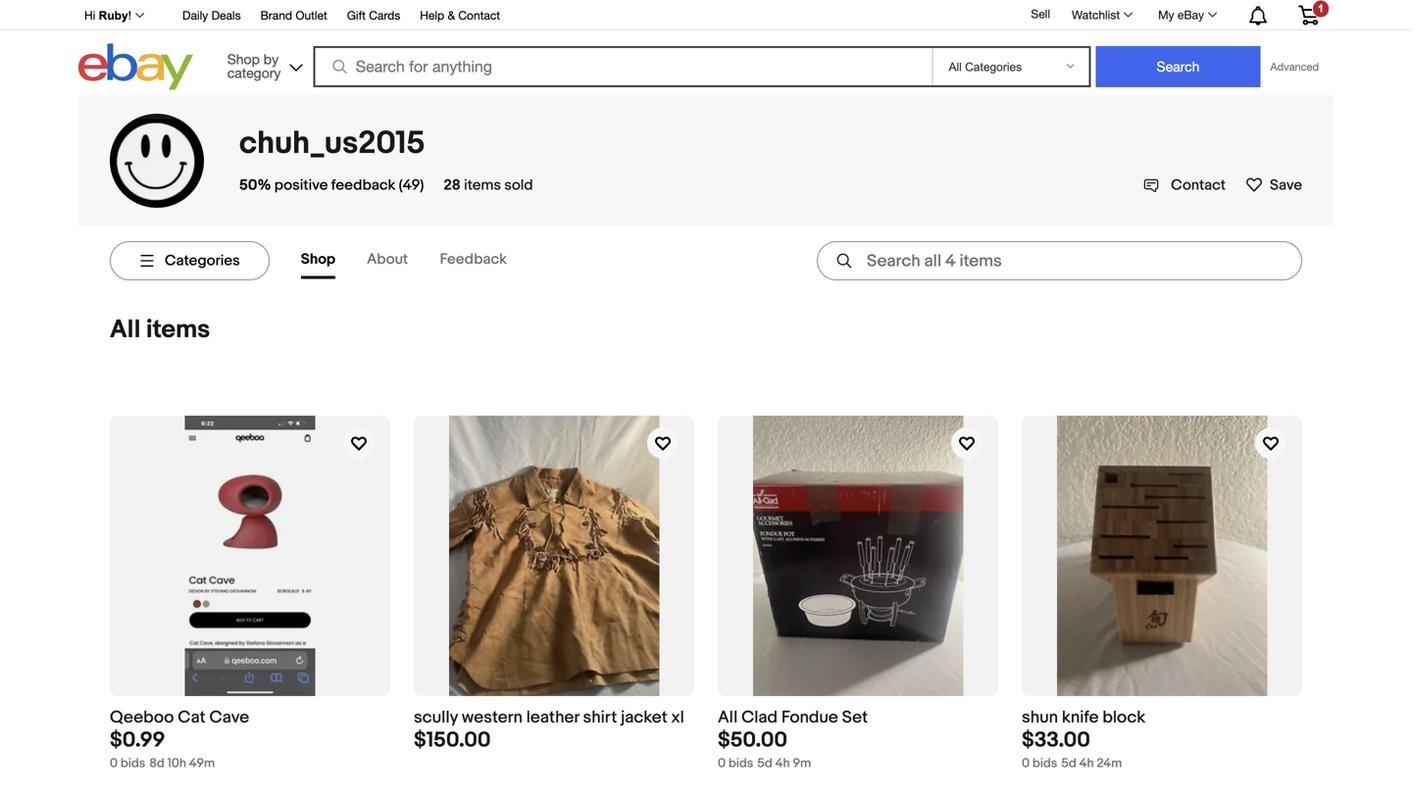 Task type: vqa. For each thing, say whether or not it's contained in the screenshot.
2nd the 2016- from the right
no



Task type: locate. For each thing, give the bounding box(es) containing it.
brand outlet link
[[261, 5, 327, 27]]

tab list containing shop
[[301, 243, 538, 279]]

2 5d from the left
[[1062, 756, 1077, 771]]

1 horizontal spatial items
[[464, 177, 501, 194]]

my
[[1159, 8, 1175, 22]]

contact right &
[[458, 8, 500, 22]]

0 horizontal spatial all
[[110, 315, 141, 345]]

fondue
[[782, 708, 839, 728]]

all down categories dropdown button at the left
[[110, 315, 141, 345]]

0 down $0.99
[[110, 756, 118, 771]]

3 0 from the left
[[1022, 756, 1030, 771]]

set
[[842, 708, 868, 728]]

None submit
[[1096, 46, 1261, 87]]

0 inside $33.00 0 bids 5d 4h 24m
[[1022, 756, 1030, 771]]

by
[[264, 51, 279, 67]]

1 horizontal spatial bids
[[729, 756, 754, 771]]

0 down $50.00
[[718, 756, 726, 771]]

chuh_us2015 link
[[239, 125, 425, 163]]

bids inside $0.99 0 bids 8d 10h 49m
[[121, 756, 145, 771]]

all left clad
[[718, 708, 738, 728]]

0 vertical spatial all
[[110, 315, 141, 345]]

$33.00
[[1022, 728, 1091, 753]]

Search all 4 items field
[[817, 241, 1303, 281]]

0 vertical spatial shop
[[227, 51, 260, 67]]

2 horizontal spatial bids
[[1033, 756, 1058, 771]]

0 for $33.00
[[1022, 756, 1030, 771]]

save button
[[1246, 176, 1303, 194]]

0 vertical spatial items
[[464, 177, 501, 194]]

daily deals
[[182, 8, 241, 22]]

about
[[367, 251, 408, 268]]

0 inside $0.99 0 bids 8d 10h 49m
[[110, 756, 118, 771]]

0 inside $50.00 0 bids 5d 4h 9m
[[718, 756, 726, 771]]

0 horizontal spatial shop
[[227, 51, 260, 67]]

0 horizontal spatial items
[[146, 315, 210, 345]]

brand
[[261, 8, 292, 22]]

categories button
[[110, 241, 270, 281]]

tab list
[[301, 243, 538, 279]]

my ebay link
[[1148, 3, 1226, 26]]

qeeboo
[[110, 708, 174, 728]]

8d
[[149, 756, 165, 771]]

5d inside $33.00 0 bids 5d 4h 24m
[[1062, 756, 1077, 771]]

hi
[[84, 9, 95, 22]]

bids
[[121, 756, 145, 771], [729, 756, 754, 771], [1033, 756, 1058, 771]]

shop
[[227, 51, 260, 67], [301, 251, 336, 268]]

5d down $50.00
[[758, 756, 773, 771]]

4h left the 24m
[[1080, 756, 1094, 771]]

all
[[110, 315, 141, 345], [718, 708, 738, 728]]

positive
[[274, 177, 328, 194]]

items right 28 in the top of the page
[[464, 177, 501, 194]]

4h for $50.00
[[776, 756, 790, 771]]

clad
[[742, 708, 778, 728]]

bids down $50.00
[[729, 756, 754, 771]]

1 vertical spatial contact
[[1171, 177, 1226, 194]]

1 horizontal spatial 4h
[[1080, 756, 1094, 771]]

1 horizontal spatial shop
[[301, 251, 336, 268]]

0 horizontal spatial 0
[[110, 756, 118, 771]]

1 5d from the left
[[758, 756, 773, 771]]

shop left by
[[227, 51, 260, 67]]

daily
[[182, 8, 208, 22]]

contact
[[458, 8, 500, 22], [1171, 177, 1226, 194]]

5d inside $50.00 0 bids 5d 4h 9m
[[758, 756, 773, 771]]

account navigation
[[74, 0, 1334, 30]]

bids for $50.00
[[729, 756, 754, 771]]

bids down $33.00
[[1033, 756, 1058, 771]]

3 bids from the left
[[1033, 756, 1058, 771]]

1 horizontal spatial 0
[[718, 756, 726, 771]]

cave
[[209, 708, 249, 728]]

contact left "save" button
[[1171, 177, 1226, 194]]

all for all clad fondue set
[[718, 708, 738, 728]]

0 for $0.99
[[110, 756, 118, 771]]

4h left 9m
[[776, 756, 790, 771]]

sold
[[505, 177, 533, 194]]

1 4h from the left
[[776, 756, 790, 771]]

bids inside $33.00 0 bids 5d 4h 24m
[[1033, 756, 1058, 771]]

chuh_us2015
[[239, 125, 425, 163]]

items for 28
[[464, 177, 501, 194]]

0 horizontal spatial bids
[[121, 756, 145, 771]]

0 for $50.00
[[718, 756, 726, 771]]

0 horizontal spatial 4h
[[776, 756, 790, 771]]

0 vertical spatial contact
[[458, 8, 500, 22]]

5d for $50.00
[[758, 756, 773, 771]]

0 horizontal spatial 5d
[[758, 756, 773, 771]]

1 vertical spatial items
[[146, 315, 210, 345]]

shop inside "shop by category"
[[227, 51, 260, 67]]

ruby
[[99, 9, 128, 22]]

0 horizontal spatial contact
[[458, 8, 500, 22]]

category
[[227, 65, 281, 81]]

4h inside $33.00 0 bids 5d 4h 24m
[[1080, 756, 1094, 771]]

items
[[464, 177, 501, 194], [146, 315, 210, 345]]

shop for shop
[[301, 251, 336, 268]]

Search for anything text field
[[317, 48, 928, 85]]

1 vertical spatial shop
[[301, 251, 336, 268]]

2 4h from the left
[[1080, 756, 1094, 771]]

items down categories dropdown button at the left
[[146, 315, 210, 345]]

shop inside tab list
[[301, 251, 336, 268]]

cat
[[178, 708, 206, 728]]

5d down $33.00
[[1062, 756, 1077, 771]]

items for all
[[146, 315, 210, 345]]

chuh_us2015 image
[[110, 114, 204, 208]]

1 horizontal spatial 5d
[[1062, 756, 1077, 771]]

0 down $33.00
[[1022, 756, 1030, 771]]

all for all items
[[110, 315, 141, 345]]

1 vertical spatial all
[[718, 708, 738, 728]]

cards
[[369, 8, 400, 22]]

help & contact link
[[420, 5, 500, 27]]

4h inside $50.00 0 bids 5d 4h 9m
[[776, 756, 790, 771]]

my ebay
[[1159, 8, 1205, 22]]

1 0 from the left
[[110, 756, 118, 771]]

2 horizontal spatial 0
[[1022, 756, 1030, 771]]

10h
[[167, 756, 186, 771]]

1 horizontal spatial all
[[718, 708, 738, 728]]

bids down $0.99
[[121, 756, 145, 771]]

shirt
[[583, 708, 617, 728]]

2 0 from the left
[[718, 756, 726, 771]]

qeeboo cat cave
[[110, 708, 249, 728]]

4h
[[776, 756, 790, 771], [1080, 756, 1094, 771]]

$50.00
[[718, 728, 788, 753]]

0
[[110, 756, 118, 771], [718, 756, 726, 771], [1022, 756, 1030, 771]]

$33.00 0 bids 5d 4h 24m
[[1022, 728, 1122, 771]]

2 bids from the left
[[729, 756, 754, 771]]

bids inside $50.00 0 bids 5d 4h 9m
[[729, 756, 754, 771]]

daily deals link
[[182, 5, 241, 27]]

shop by category button
[[218, 44, 307, 86]]

shop left about
[[301, 251, 336, 268]]

shun knife block link
[[1022, 416, 1303, 729]]

5d
[[758, 756, 773, 771], [1062, 756, 1077, 771]]

watchlist
[[1072, 8, 1120, 22]]

shop by category
[[227, 51, 281, 81]]

help
[[420, 8, 445, 22]]

!
[[128, 9, 131, 22]]

1 bids from the left
[[121, 756, 145, 771]]



Task type: describe. For each thing, give the bounding box(es) containing it.
advanced link
[[1261, 47, 1329, 86]]

knife
[[1062, 708, 1099, 728]]

sell link
[[1023, 7, 1059, 21]]

feedback
[[331, 177, 396, 194]]

$0.99
[[110, 728, 165, 753]]

save
[[1270, 177, 1303, 194]]

all clad fondue set link
[[718, 416, 999, 729]]

help & contact
[[420, 8, 500, 22]]

watchlist link
[[1061, 3, 1142, 26]]

shun knife block
[[1022, 708, 1146, 728]]

gift
[[347, 8, 366, 22]]

24m
[[1097, 756, 1122, 771]]

ebay
[[1178, 8, 1205, 22]]

1 horizontal spatial contact
[[1171, 177, 1226, 194]]

advanced
[[1271, 60, 1319, 73]]

gift cards
[[347, 8, 400, 22]]

hi ruby !
[[84, 9, 131, 22]]

shop by category banner
[[74, 0, 1334, 95]]

(49)
[[399, 177, 424, 194]]

bids for $0.99
[[121, 756, 145, 771]]

categories
[[165, 252, 240, 270]]

leather
[[527, 708, 579, 728]]

shun
[[1022, 708, 1058, 728]]

jacket
[[621, 708, 668, 728]]

none submit inside the "shop by category" "banner"
[[1096, 46, 1261, 87]]

&
[[448, 8, 455, 22]]

contact inside account navigation
[[458, 8, 500, 22]]

qeeboo cat cave link
[[110, 416, 390, 729]]

$0.99 0 bids 8d 10h 49m
[[110, 728, 215, 771]]

1 link
[[1287, 0, 1331, 28]]

contact link
[[1144, 177, 1226, 194]]

bids for $33.00
[[1033, 756, 1058, 771]]

all items
[[110, 315, 210, 345]]

scully western leather shirt jacket xl
[[414, 708, 684, 728]]

xl
[[672, 708, 684, 728]]

28 items sold
[[444, 177, 533, 194]]

4h for $33.00
[[1080, 756, 1094, 771]]

outlet
[[296, 8, 327, 22]]

50%
[[239, 177, 271, 194]]

scully
[[414, 708, 458, 728]]

deals
[[211, 8, 241, 22]]

all clad fondue set
[[718, 708, 868, 728]]

$150.00
[[414, 728, 491, 753]]

49m
[[189, 756, 215, 771]]

feedback
[[440, 251, 507, 268]]

scully western leather shirt jacket xl link
[[414, 416, 695, 729]]

$50.00 0 bids 5d 4h 9m
[[718, 728, 811, 771]]

shop for shop by category
[[227, 51, 260, 67]]

1
[[1318, 2, 1324, 14]]

28
[[444, 177, 461, 194]]

9m
[[793, 756, 811, 771]]

brand outlet
[[261, 8, 327, 22]]

block
[[1103, 708, 1146, 728]]

sell
[[1031, 7, 1051, 21]]

5d for $33.00
[[1062, 756, 1077, 771]]

gift cards link
[[347, 5, 400, 27]]

western
[[462, 708, 523, 728]]

50% positive feedback (49)
[[239, 177, 424, 194]]



